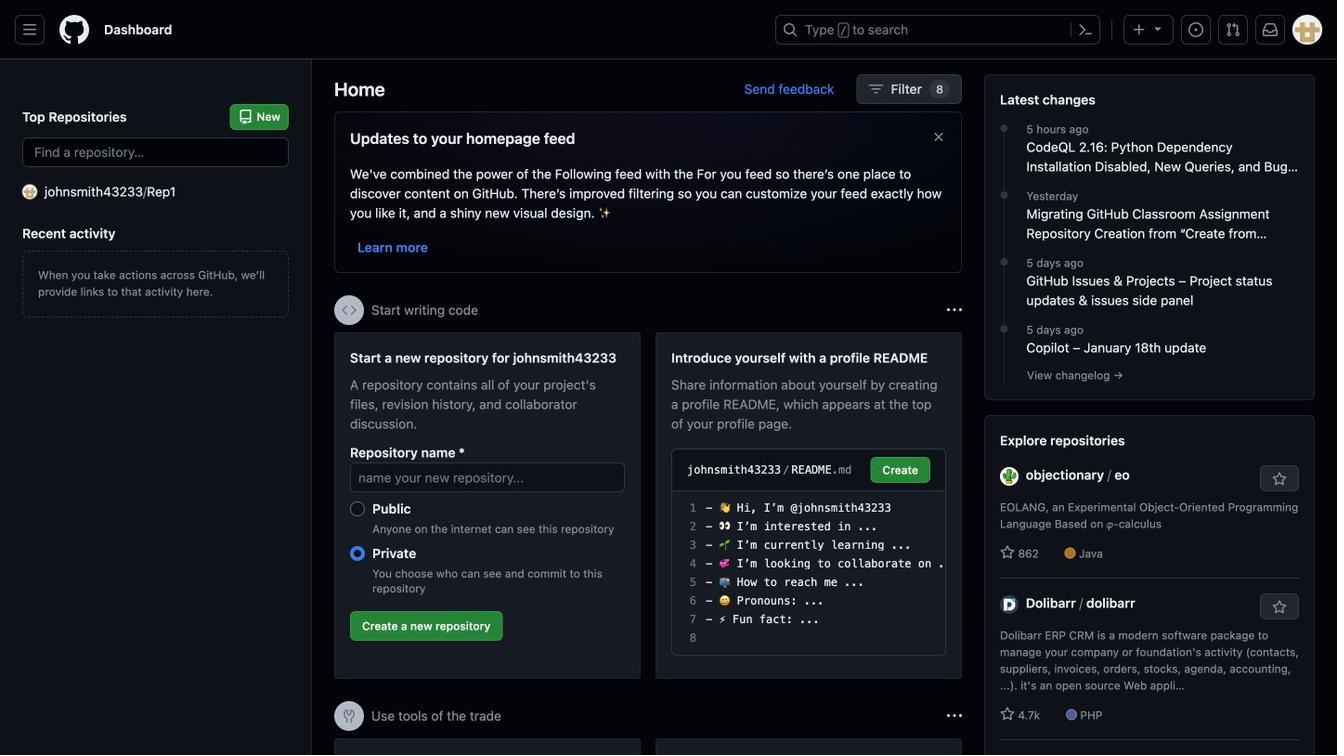 Task type: describe. For each thing, give the bounding box(es) containing it.
@objectionary profile image
[[1001, 467, 1019, 486]]

Find a repository… text field
[[22, 138, 289, 167]]

introduce yourself with a profile readme element
[[656, 333, 963, 679]]

tools image
[[342, 709, 357, 724]]

issue opened image
[[1189, 22, 1204, 37]]

git pull request image
[[1226, 22, 1241, 37]]

star this repository image
[[1273, 600, 1288, 615]]

explore repositories navigation
[[985, 415, 1316, 755]]

plus image
[[1133, 22, 1147, 37]]

start a new repository element
[[334, 333, 641, 679]]

explore element
[[985, 74, 1316, 755]]

Top Repositories search field
[[22, 138, 289, 167]]

star this repository image
[[1273, 472, 1288, 487]]

star image for the @dolibarr profile icon
[[1001, 707, 1016, 722]]

triangle down image
[[1151, 21, 1166, 36]]

why am i seeing this? image for the "introduce yourself with a profile readme" element
[[948, 303, 963, 318]]

get ai-based coding suggestions element
[[656, 739, 963, 755]]

2 dot fill image from the top
[[997, 255, 1012, 269]]

simplify your development workflow with a gui element
[[334, 739, 641, 755]]



Task type: vqa. For each thing, say whether or not it's contained in the screenshot.
"Pull_Request"
no



Task type: locate. For each thing, give the bounding box(es) containing it.
filter image
[[869, 82, 884, 97]]

0 vertical spatial dot fill image
[[997, 121, 1012, 136]]

none submit inside the "introduce yourself with a profile readme" element
[[871, 457, 931, 483]]

name your new repository... text field
[[350, 463, 625, 492]]

code image
[[342, 303, 357, 318]]

homepage image
[[59, 15, 89, 45]]

dot fill image
[[997, 121, 1012, 136], [997, 321, 1012, 336]]

1 dot fill image from the top
[[997, 188, 1012, 203]]

1 dot fill image from the top
[[997, 121, 1012, 136]]

1 vertical spatial dot fill image
[[997, 255, 1012, 269]]

None radio
[[350, 502, 365, 517], [350, 546, 365, 561], [350, 502, 365, 517], [350, 546, 365, 561]]

2 why am i seeing this? image from the top
[[948, 709, 963, 724]]

1 vertical spatial star image
[[1001, 707, 1016, 722]]

2 star image from the top
[[1001, 707, 1016, 722]]

0 vertical spatial star image
[[1001, 545, 1016, 560]]

star image for @objectionary profile image
[[1001, 545, 1016, 560]]

1 star image from the top
[[1001, 545, 1016, 560]]

command palette image
[[1079, 22, 1094, 37]]

star image
[[1001, 545, 1016, 560], [1001, 707, 1016, 722]]

notifications image
[[1264, 22, 1279, 37]]

1 why am i seeing this? image from the top
[[948, 303, 963, 318]]

0 vertical spatial why am i seeing this? image
[[948, 303, 963, 318]]

0 vertical spatial dot fill image
[[997, 188, 1012, 203]]

None submit
[[871, 457, 931, 483]]

1 vertical spatial why am i seeing this? image
[[948, 709, 963, 724]]

1 vertical spatial dot fill image
[[997, 321, 1012, 336]]

why am i seeing this? image
[[948, 303, 963, 318], [948, 709, 963, 724]]

why am i seeing this? image for get ai-based coding suggestions element
[[948, 709, 963, 724]]

2 dot fill image from the top
[[997, 321, 1012, 336]]

x image
[[932, 130, 947, 144]]

dot fill image
[[997, 188, 1012, 203], [997, 255, 1012, 269]]

@dolibarr profile image
[[1001, 595, 1019, 614]]

rep1 image
[[22, 184, 37, 199]]



